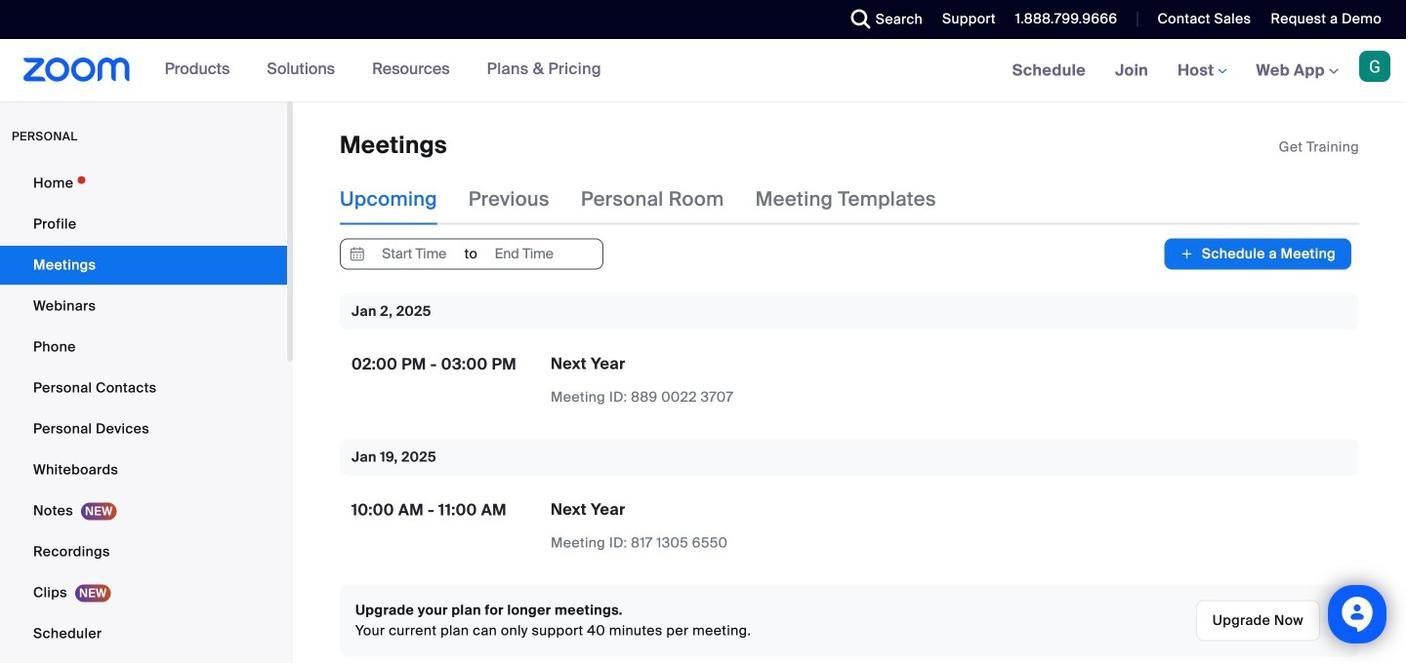 Task type: vqa. For each thing, say whether or not it's contained in the screenshot.
the middle Application Next Year element
yes



Task type: locate. For each thing, give the bounding box(es) containing it.
0 vertical spatial next year element
[[551, 354, 625, 374]]

Date Range Picker Start field
[[369, 240, 460, 269]]

meetings navigation
[[998, 39, 1406, 103]]

1 vertical spatial next year element
[[551, 500, 625, 520]]

banner
[[0, 39, 1406, 103]]

profile picture image
[[1359, 51, 1390, 82]]

application
[[1279, 138, 1359, 157], [551, 354, 892, 408], [551, 500, 892, 554]]

2 vertical spatial application
[[551, 500, 892, 554]]

zoom logo image
[[23, 58, 130, 82]]

0 vertical spatial application
[[1279, 138, 1359, 157]]

next year element
[[551, 354, 625, 374], [551, 500, 625, 520]]

date image
[[346, 240, 369, 269]]



Task type: describe. For each thing, give the bounding box(es) containing it.
1 vertical spatial application
[[551, 354, 892, 408]]

Date Range Picker End field
[[479, 240, 569, 269]]

add image
[[1180, 245, 1194, 264]]

1 next year element from the top
[[551, 354, 625, 374]]

personal menu menu
[[0, 164, 287, 664]]

tabs of meeting tab list
[[340, 174, 967, 225]]

2 next year element from the top
[[551, 500, 625, 520]]

product information navigation
[[150, 39, 616, 102]]



